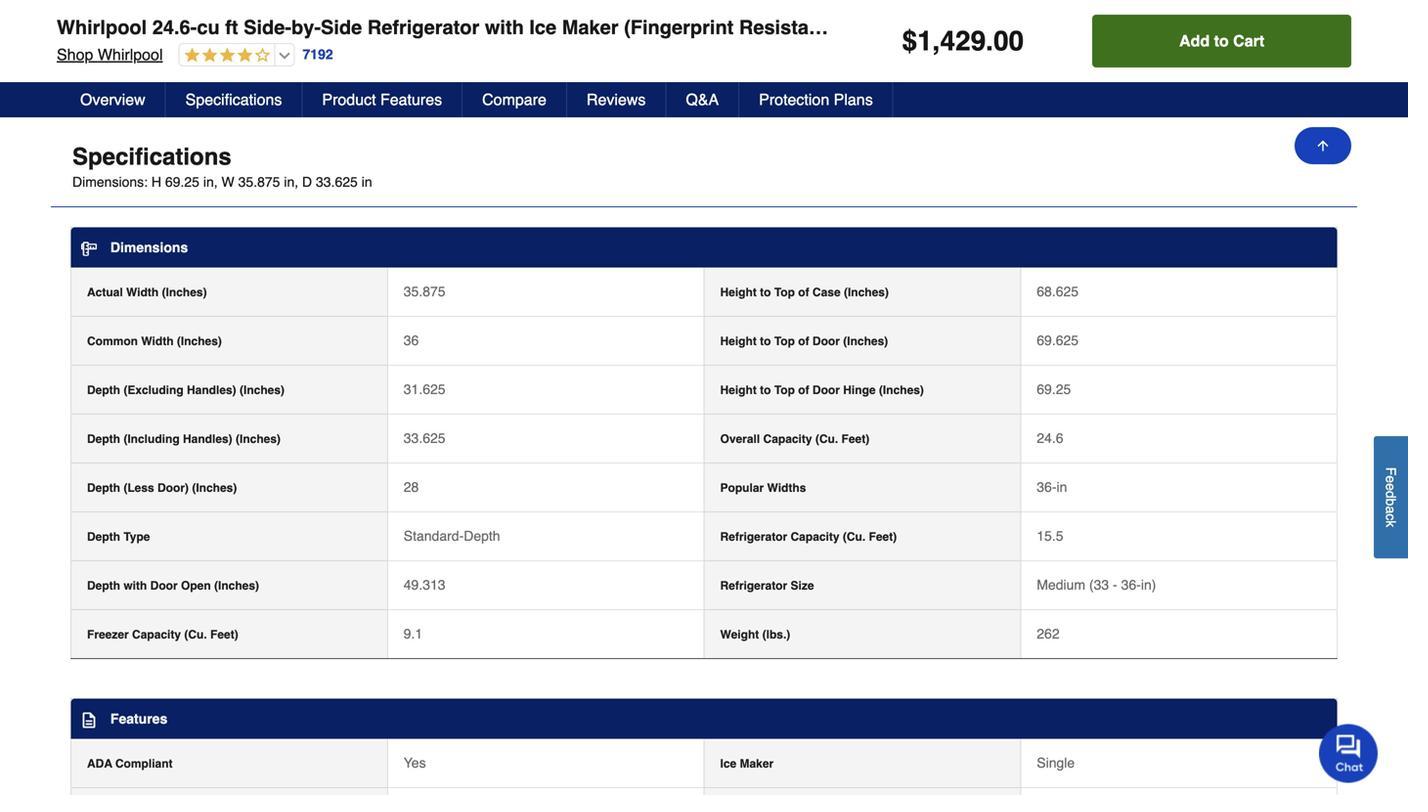 Task type: vqa. For each thing, say whether or not it's contained in the screenshot.
'More'
yes



Task type: locate. For each thing, give the bounding box(es) containing it.
with down type
[[124, 579, 147, 593]]

height down height to top of case (inches)
[[721, 335, 757, 348]]

1 vertical spatial feet)
[[869, 530, 897, 544]]

features inside "button"
[[381, 91, 442, 109]]

1 horizontal spatial 36-
[[1122, 577, 1142, 593]]

door down case
[[813, 335, 840, 348]]

ada compliant
[[87, 757, 173, 771]]

1 vertical spatial width
[[141, 335, 174, 348]]

specifications
[[186, 91, 282, 109], [72, 143, 232, 170]]

ice maker
[[721, 757, 774, 771]]

1 vertical spatial -
[[1114, 577, 1118, 593]]

glass
[[156, 11, 188, 26], [604, 11, 636, 26]]

top up overall capacity (cu. feet)
[[775, 384, 795, 397]]

specifications inside button
[[186, 91, 282, 109]]

feet) for 24.6
[[842, 433, 870, 446]]

69.25
[[165, 174, 200, 190], [1037, 382, 1072, 397]]

ada
[[87, 757, 112, 771]]

35.875 inside the "specifications dimensions: h 69.25 in, w 35.875 in, d 33.625 in"
[[238, 174, 280, 190]]

actual width (inches)
[[87, 286, 207, 299]]

ca
[[72, 71, 91, 87]]

to left case
[[760, 286, 771, 299]]

1 vertical spatial ice
[[721, 757, 737, 771]]

top
[[775, 286, 795, 299], [775, 335, 795, 348], [775, 384, 795, 397]]

compliant
[[115, 757, 173, 771]]

whirlpool up residents:
[[98, 45, 163, 64]]

0 horizontal spatial features
[[110, 711, 168, 727]]

greater
[[88, 30, 131, 45]]

width right actual
[[126, 286, 159, 299]]

handles) for 33.625
[[183, 433, 233, 446]]

whirlpool
[[57, 16, 147, 39], [98, 45, 163, 64]]

1 horizontal spatial (cu.
[[816, 433, 839, 446]]

specifications inside the "specifications dimensions: h 69.25 in, w 35.875 in, d 33.625 in"
[[72, 143, 232, 170]]

(inches) right hinge
[[880, 384, 925, 397]]

capacity right freezer
[[132, 628, 181, 642]]

overall
[[721, 433, 760, 446]]

(inches) right door)
[[192, 481, 237, 495]]

overall capacity (cu. feet)
[[721, 433, 870, 446]]

in,
[[203, 174, 218, 190], [284, 174, 299, 190]]

top for 68.625
[[775, 286, 795, 299]]

69.25 right h
[[165, 174, 200, 190]]

capacity up size on the right
[[791, 530, 840, 544]]

69.25 down 69.625
[[1037, 382, 1072, 397]]

0 horizontal spatial glass
[[156, 11, 188, 26]]

(inches) up hinge
[[844, 335, 889, 348]]

reviews button
[[567, 82, 667, 117]]

1 vertical spatial 69.25
[[1037, 382, 1072, 397]]

e up "b"
[[1384, 483, 1400, 491]]

maker
[[562, 16, 619, 39], [740, 757, 774, 771]]

compare button
[[463, 82, 567, 117]]

residents:
[[94, 71, 159, 87]]

- right (33
[[1114, 577, 1118, 593]]

1 vertical spatial specifications
[[72, 143, 232, 170]]

0 horizontal spatial 36-
[[1037, 480, 1057, 495]]

to for height to top of door hinge (inches)
[[760, 384, 771, 397]]

type
[[124, 530, 150, 544]]

0 vertical spatial maker
[[562, 16, 619, 39]]

in right d
[[362, 174, 372, 190]]

0 horizontal spatial -
[[242, 11, 246, 26]]

0 horizontal spatial pdf
[[889, 15, 917, 31]]

0 vertical spatial (cu.
[[816, 433, 839, 446]]

0 vertical spatial feet)
[[842, 433, 870, 446]]

0 horizontal spatial maker
[[562, 16, 619, 39]]

0 vertical spatial 69.25
[[165, 174, 200, 190]]

4 stars image
[[180, 47, 271, 65]]

of left case
[[799, 286, 810, 299]]

2 top from the top
[[775, 335, 795, 348]]

of down height to top of door (inches)
[[799, 384, 810, 397]]

shelves
[[192, 11, 238, 26]]

depth for 28
[[87, 481, 120, 495]]

features up compliant
[[110, 711, 168, 727]]

capacity
[[764, 433, 813, 446], [791, 530, 840, 544], [132, 628, 181, 642]]

7192
[[303, 47, 333, 62]]

1 vertical spatial of
[[799, 335, 810, 348]]

1 vertical spatial in
[[1057, 480, 1068, 495]]

of for 69.25
[[799, 384, 810, 397]]

a
[[1384, 506, 1400, 514]]

glass left "shelves,"
[[604, 11, 636, 26]]

door left "open"
[[150, 579, 178, 593]]

in)
[[1142, 577, 1157, 593]]

2 vertical spatial refrigerator
[[721, 579, 788, 593]]

(lbs.)
[[763, 628, 791, 642]]

of down height to top of case (inches)
[[799, 335, 810, 348]]

2 horizontal spatial (cu.
[[843, 530, 866, 544]]

35.875 up '36'
[[404, 284, 446, 299]]

1 vertical spatial (cu.
[[843, 530, 866, 544]]

0 vertical spatial height
[[721, 286, 757, 299]]

3 top from the top
[[775, 384, 795, 397]]

specifications up h
[[72, 143, 232, 170]]

0 vertical spatial 35.875
[[238, 174, 280, 190]]

0 horizontal spatial 33.625
[[316, 174, 358, 190]]

0 vertical spatial capacity
[[764, 433, 813, 446]]

specifications for specifications
[[186, 91, 282, 109]]

capacity right overall
[[764, 433, 813, 446]]

arrow up image
[[1316, 138, 1332, 154]]

1 vertical spatial maker
[[740, 757, 774, 771]]

stainless
[[833, 16, 919, 39]]

1 e from the top
[[1384, 476, 1400, 483]]

side
[[321, 16, 362, 39]]

33.625 right d
[[316, 174, 358, 190]]

door for 69.625
[[813, 335, 840, 348]]

2 height from the top
[[721, 335, 757, 348]]

store
[[250, 11, 281, 26]]

0 vertical spatial handles)
[[187, 384, 236, 397]]

in, left w
[[203, 174, 218, 190]]

to inside button
[[1215, 32, 1230, 50]]

35.875 right w
[[238, 174, 280, 190]]

0 horizontal spatial in,
[[203, 174, 218, 190]]

in down "24.6"
[[1057, 480, 1068, 495]]

0 vertical spatial whirlpool
[[57, 16, 147, 39]]

0 vertical spatial specifications
[[186, 91, 282, 109]]

1 top from the top
[[775, 286, 795, 299]]

1 pdf from the left
[[889, 15, 917, 31]]

0 vertical spatial 33.625
[[316, 174, 358, 190]]

specifications button
[[166, 82, 303, 117]]

36- down "24.6"
[[1037, 480, 1057, 495]]

1 vertical spatial handles)
[[183, 433, 233, 446]]

depth (excluding handles) (inches)
[[87, 384, 285, 397]]

1 vertical spatial door
[[813, 384, 840, 397]]

standard-depth
[[404, 528, 501, 544]]

(inches) down the "depth (excluding handles) (inches)"
[[236, 433, 281, 446]]

3 of from the top
[[799, 384, 810, 397]]

0 vertical spatial width
[[126, 286, 159, 299]]

depth
[[87, 384, 120, 397], [87, 433, 120, 446], [87, 481, 120, 495], [464, 528, 501, 544], [87, 530, 120, 544], [87, 579, 120, 593]]

1 horizontal spatial with
[[441, 11, 466, 26]]

(inches) right case
[[844, 286, 889, 299]]

to for height to top of door (inches)
[[760, 335, 771, 348]]

height
[[721, 286, 757, 299], [721, 335, 757, 348], [721, 384, 757, 397]]

height for 69.625
[[721, 335, 757, 348]]

each
[[375, 11, 405, 26]]

2 vertical spatial height
[[721, 384, 757, 397]]

1 horizontal spatial 69.25
[[1037, 382, 1072, 397]]

features right product
[[381, 91, 442, 109]]

protection plans
[[759, 91, 873, 109]]

in, left d
[[284, 174, 299, 190]]

2 vertical spatial top
[[775, 384, 795, 397]]

flexibility
[[185, 30, 237, 45]]

1 horizontal spatial pdf
[[1110, 15, 1137, 31]]

standard-
[[404, 528, 464, 544]]

1 horizontal spatial features
[[381, 91, 442, 109]]

- right the ft at top
[[242, 11, 246, 26]]

36-in
[[1037, 480, 1068, 495]]

0 vertical spatial ice
[[530, 16, 557, 39]]

(inches)
[[162, 286, 207, 299], [844, 286, 889, 299], [177, 335, 222, 348], [844, 335, 889, 348], [240, 384, 285, 397], [880, 384, 925, 397], [236, 433, 281, 446], [192, 481, 237, 495], [214, 579, 259, 593]]

1 horizontal spatial in,
[[284, 174, 299, 190]]

2 of from the top
[[799, 335, 810, 348]]

q&a
[[686, 91, 719, 109]]

door for 69.25
[[813, 384, 840, 397]]

which
[[694, 11, 729, 26]]

1 horizontal spatial ice
[[721, 757, 737, 771]]

capacity for 15.5
[[791, 530, 840, 544]]

refrigerator size
[[721, 579, 815, 593]]

height for 68.625
[[721, 286, 757, 299]]

2 horizontal spatial with
[[485, 16, 524, 39]]

1 vertical spatial top
[[775, 335, 795, 348]]

specifications down 65 at the top left of page
[[186, 91, 282, 109]]

to for height to top of case (inches)
[[760, 286, 771, 299]]

0 vertical spatial refrigerator
[[368, 16, 480, 39]]

door
[[813, 335, 840, 348], [813, 384, 840, 397], [150, 579, 178, 593]]

e up d
[[1384, 476, 1400, 483]]

0 vertical spatial door
[[813, 335, 840, 348]]

1 height from the top
[[721, 286, 757, 299]]

glass up 'storage'
[[156, 11, 188, 26]]

1 of from the top
[[799, 286, 810, 299]]

width
[[126, 286, 159, 299], [141, 335, 174, 348]]

width right "common" in the left top of the page
[[141, 335, 174, 348]]

with inside frameless glass shelves - store more items on each shelf with wall-to-wall frameless glass shelves, which offer greater storage flexibility
[[441, 11, 466, 26]]

35.875
[[238, 174, 280, 190], [404, 284, 446, 299]]

0 vertical spatial of
[[799, 286, 810, 299]]

to-
[[498, 11, 514, 26]]

0 horizontal spatial 35.875
[[238, 174, 280, 190]]

3 height from the top
[[721, 384, 757, 397]]

2 glass from the left
[[604, 11, 636, 26]]

0 vertical spatial top
[[775, 286, 795, 299]]

0 horizontal spatial 69.25
[[165, 174, 200, 190]]

feet) for 15.5
[[869, 530, 897, 544]]

to up overall
[[760, 384, 771, 397]]

depth for 33.625
[[87, 433, 120, 446]]

top down height to top of case (inches)
[[775, 335, 795, 348]]

width for 35.875
[[126, 286, 159, 299]]

36- right (33
[[1122, 577, 1142, 593]]

1 vertical spatial capacity
[[791, 530, 840, 544]]

00
[[994, 25, 1025, 57]]

1 horizontal spatial 35.875
[[404, 284, 446, 299]]

to down height to top of case (inches)
[[760, 335, 771, 348]]

depth for 49.313
[[87, 579, 120, 593]]

0 vertical spatial in
[[362, 174, 372, 190]]

1 vertical spatial refrigerator
[[721, 530, 788, 544]]

to
[[1215, 32, 1230, 50], [760, 286, 771, 299], [760, 335, 771, 348], [760, 384, 771, 397]]

refrigerator
[[368, 16, 480, 39], [721, 530, 788, 544], [721, 579, 788, 593]]

1 vertical spatial 35.875
[[404, 284, 446, 299]]

1 horizontal spatial in
[[1057, 480, 1068, 495]]

33.625 down 31.625
[[404, 431, 446, 446]]

top left case
[[775, 286, 795, 299]]

0 vertical spatial -
[[242, 11, 246, 26]]

in
[[362, 174, 372, 190], [1057, 480, 1068, 495]]

f e e d b a c k
[[1384, 467, 1400, 527]]

2 vertical spatial (cu.
[[184, 628, 207, 642]]

common
[[87, 335, 138, 348]]

prop
[[198, 74, 229, 90]]

with left frameless
[[485, 16, 524, 39]]

h
[[152, 174, 161, 190]]

notes image
[[81, 713, 97, 728]]

handles) for 31.625
[[187, 384, 236, 397]]

specifications for specifications dimensions: h 69.25 in, w 35.875 in, d 33.625 in
[[72, 143, 232, 170]]

height up overall
[[721, 384, 757, 397]]

1 vertical spatial height
[[721, 335, 757, 348]]

$
[[903, 25, 918, 57]]

of for 69.625
[[799, 335, 810, 348]]

0 vertical spatial features
[[381, 91, 442, 109]]

features
[[381, 91, 442, 109], [110, 711, 168, 727]]

to right add
[[1215, 32, 1230, 50]]

ft
[[225, 16, 238, 39]]

with left wall-
[[441, 11, 466, 26]]

36-
[[1037, 480, 1057, 495], [1122, 577, 1142, 593]]

(33
[[1090, 577, 1110, 593]]

-
[[242, 11, 246, 26], [1114, 577, 1118, 593]]

door left hinge
[[813, 384, 840, 397]]

height up height to top of door (inches)
[[721, 286, 757, 299]]

height for 69.25
[[721, 384, 757, 397]]

depth (less door) (inches)
[[87, 481, 237, 495]]

handles) up depth (including handles) (inches)
[[187, 384, 236, 397]]

1 horizontal spatial maker
[[740, 757, 774, 771]]

1 horizontal spatial glass
[[604, 11, 636, 26]]

whirlpool up shop whirlpool
[[57, 16, 147, 39]]

handles) down the "depth (excluding handles) (inches)"
[[183, 433, 233, 446]]

1 horizontal spatial 33.625
[[404, 431, 446, 446]]

yes
[[404, 755, 426, 771]]

0 horizontal spatial in
[[362, 174, 372, 190]]

2 vertical spatial of
[[799, 384, 810, 397]]



Task type: describe. For each thing, give the bounding box(es) containing it.
offer
[[733, 11, 760, 26]]

0 horizontal spatial ice
[[530, 16, 557, 39]]

dimensions
[[110, 240, 188, 255]]

overview
[[80, 91, 145, 109]]

0 horizontal spatial (cu.
[[184, 628, 207, 642]]

top for 69.25
[[775, 384, 795, 397]]

common width (inches)
[[87, 335, 222, 348]]

actual
[[87, 286, 123, 299]]

hinge
[[844, 384, 876, 397]]

1,429
[[918, 25, 986, 57]]

weight (lbs.)
[[721, 628, 791, 642]]

49.313
[[404, 577, 446, 593]]

0 horizontal spatial with
[[124, 579, 147, 593]]

items
[[319, 11, 352, 26]]

warning(s)
[[252, 74, 323, 90]]

widths
[[768, 481, 807, 495]]

height to top of door (inches)
[[721, 335, 889, 348]]

frameless
[[88, 11, 152, 26]]

33.625 inside the "specifications dimensions: h 69.25 in, w 35.875 in, d 33.625 in"
[[316, 174, 358, 190]]

24.6
[[1037, 431, 1064, 446]]

depth type
[[87, 530, 150, 544]]

wall-
[[469, 11, 498, 26]]

compare
[[482, 91, 547, 109]]

of for 68.625
[[799, 286, 810, 299]]

2 in, from the left
[[284, 174, 299, 190]]

single
[[1037, 755, 1075, 771]]

69.625
[[1037, 333, 1079, 348]]

frameless
[[541, 11, 600, 26]]

refrigerator for standard-depth
[[721, 530, 788, 544]]

(inches) up depth (including handles) (inches)
[[240, 384, 285, 397]]

(inches) down dimensions
[[162, 286, 207, 299]]

q&a button
[[667, 82, 740, 117]]

weight
[[721, 628, 760, 642]]

width for 36
[[141, 335, 174, 348]]

69.25 inside the "specifications dimensions: h 69.25 in, w 35.875 in, d 33.625 in"
[[165, 174, 200, 190]]

refrigerator for 49.313
[[721, 579, 788, 593]]

2 pdf from the left
[[1110, 15, 1137, 31]]

freezer
[[87, 628, 129, 642]]

product features
[[322, 91, 442, 109]]

(cu. for 24.6
[[816, 433, 839, 446]]

product features button
[[303, 82, 463, 117]]

popular widths
[[721, 481, 807, 495]]

b
[[1384, 499, 1400, 506]]

to for add to cart
[[1215, 32, 1230, 50]]

whirlpool 24.6-cu ft side-by-side refrigerator with ice maker (fingerprint resistant stainless steel)
[[57, 16, 978, 39]]

k
[[1384, 521, 1400, 527]]

storage
[[135, 30, 181, 45]]

depth (including handles) (inches)
[[87, 433, 281, 446]]

dimensions image
[[81, 241, 97, 257]]

262
[[1037, 626, 1060, 642]]

1 horizontal spatial -
[[1114, 577, 1118, 593]]

specifications dimensions: h 69.25 in, w 35.875 in, d 33.625 in
[[72, 143, 372, 190]]

shelf
[[409, 11, 437, 26]]

add to cart button
[[1093, 15, 1352, 68]]

shelves,
[[640, 11, 690, 26]]

case
[[813, 286, 841, 299]]

frameless glass shelves - store more items on each shelf with wall-to-wall frameless glass shelves, which offer greater storage flexibility
[[88, 11, 760, 45]]

68.625
[[1037, 284, 1079, 299]]

link icon image
[[326, 75, 339, 89]]

prop 65 warning(s) link
[[179, 72, 339, 91]]

d
[[302, 174, 312, 190]]

2 vertical spatial door
[[150, 579, 178, 593]]

24.6-
[[152, 16, 197, 39]]

(fingerprint
[[624, 16, 734, 39]]

(inches) right "open"
[[214, 579, 259, 593]]

2 vertical spatial feet)
[[210, 628, 238, 642]]

28
[[404, 480, 419, 495]]

depth for standard-depth
[[87, 530, 120, 544]]

9.1
[[404, 626, 423, 642]]

2 e from the top
[[1384, 483, 1400, 491]]

d
[[1384, 491, 1400, 499]]

size
[[791, 579, 815, 593]]

(cu. for 15.5
[[843, 530, 866, 544]]

door)
[[158, 481, 189, 495]]

1 vertical spatial 33.625
[[404, 431, 446, 446]]

protection plans button
[[740, 82, 894, 117]]

$ 1,429 . 00
[[903, 25, 1025, 57]]

medium (33 - 36-in)
[[1037, 577, 1157, 593]]

protection
[[759, 91, 830, 109]]

65
[[233, 74, 248, 90]]

add to cart
[[1180, 32, 1265, 50]]

cu
[[197, 16, 220, 39]]

(inches) up the "depth (excluding handles) (inches)"
[[177, 335, 222, 348]]

warning image
[[179, 73, 193, 89]]

in inside the "specifications dimensions: h 69.25 in, w 35.875 in, d 33.625 in"
[[362, 174, 372, 190]]

f e e d b a c k button
[[1375, 436, 1409, 559]]

on
[[356, 11, 371, 26]]

medium
[[1037, 577, 1086, 593]]

0 vertical spatial 36-
[[1037, 480, 1057, 495]]

refrigerator capacity (cu. feet)
[[721, 530, 897, 544]]

height to top of door hinge (inches)
[[721, 384, 925, 397]]

.
[[986, 25, 994, 57]]

- inside frameless glass shelves - store more items on each shelf with wall-to-wall frameless glass shelves, which offer greater storage flexibility
[[242, 11, 246, 26]]

1 vertical spatial whirlpool
[[98, 45, 163, 64]]

2 vertical spatial capacity
[[132, 628, 181, 642]]

c
[[1384, 514, 1400, 521]]

w
[[222, 174, 235, 190]]

1 in, from the left
[[203, 174, 218, 190]]

chevron up image
[[1317, 147, 1337, 167]]

depth with door open (inches)
[[87, 579, 259, 593]]

top for 69.625
[[775, 335, 795, 348]]

depth for 31.625
[[87, 384, 120, 397]]

31.625
[[404, 382, 446, 397]]

add
[[1180, 32, 1210, 50]]

resistant
[[740, 16, 828, 39]]

freezer capacity (cu. feet)
[[87, 628, 238, 642]]

chat invite button image
[[1320, 724, 1380, 783]]

steel)
[[924, 16, 978, 39]]

1 vertical spatial features
[[110, 711, 168, 727]]

prop 65 warning(s)
[[198, 74, 323, 90]]

15.5
[[1037, 528, 1064, 544]]

wall
[[514, 11, 537, 26]]

shop
[[57, 45, 93, 64]]

reviews
[[587, 91, 646, 109]]

1 vertical spatial 36-
[[1122, 577, 1142, 593]]

(excluding
[[124, 384, 184, 397]]

capacity for 24.6
[[764, 433, 813, 446]]

1 glass from the left
[[156, 11, 188, 26]]

(less
[[124, 481, 154, 495]]



